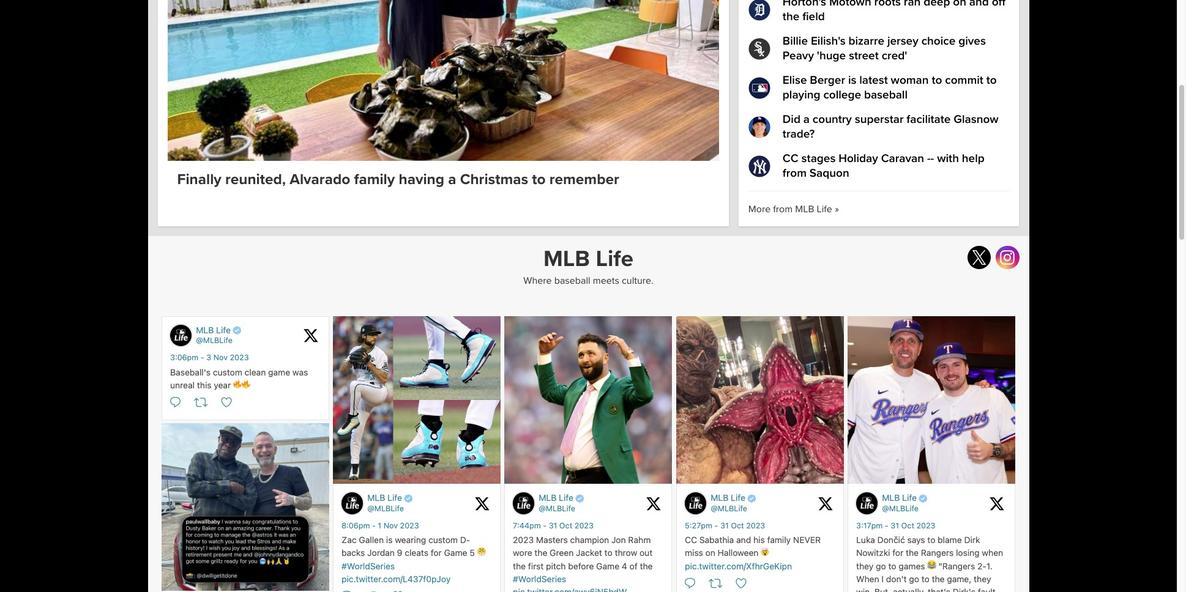 Task type: vqa. For each thing, say whether or not it's contained in the screenshot.
"Elise Berger is latest woman to commit to playing college baseball"
yes



Task type: describe. For each thing, give the bounding box(es) containing it.
did a country superstar facilitate glasnow trade?
[[783, 113, 999, 141]]

field
[[803, 10, 825, 24]]

1 - from the left
[[927, 152, 931, 166]]

help
[[962, 152, 985, 166]]

1 vertical spatial a
[[448, 171, 456, 189]]

meets
[[593, 275, 619, 287]]

where
[[524, 275, 552, 287]]

with
[[937, 152, 959, 166]]

cc stages holiday caravan -- with help from saquon
[[783, 152, 985, 181]]

baseball inside mlb life where baseball meets culture.
[[554, 275, 590, 287]]

to for elise berger is latest woman to commit to playing college baseball
[[987, 73, 997, 88]]

more
[[748, 203, 771, 215]]

baseball inside elise berger is latest woman to commit to playing college baseball
[[864, 88, 908, 102]]

finally reunited, alvarado family having a christmas to remember link
[[177, 171, 709, 189]]

a inside did a country superstar facilitate glasnow trade?
[[804, 113, 810, 127]]

reunited,
[[225, 171, 286, 189]]

jersey
[[887, 34, 919, 48]]

country
[[813, 113, 852, 127]]

elise berger is latest woman to commit to playing college baseball link
[[748, 73, 1010, 103]]

billie eilish's bizarre jersey choice gives peavy 'huge street cred'
[[783, 34, 986, 63]]

yankees image
[[748, 155, 771, 178]]

finally
[[177, 171, 221, 189]]

white sox image
[[748, 38, 771, 60]]

2 - from the left
[[931, 152, 934, 166]]

saquon
[[810, 166, 849, 181]]

instagram image
[[1000, 250, 1015, 265]]

culture.
[[622, 275, 653, 287]]

alvarado
[[290, 171, 350, 189]]

1 vertical spatial from
[[773, 203, 793, 215]]

elise
[[783, 73, 807, 88]]

t. glasnow image
[[748, 116, 771, 138]]

commit
[[945, 73, 984, 88]]

deep
[[924, 0, 950, 9]]

caravan
[[881, 152, 924, 166]]

playing
[[783, 88, 821, 102]]

mlb inside mlb life where baseball meets culture.
[[544, 245, 590, 273]]

life inside mlb life where baseball meets culture.
[[596, 245, 634, 273]]

finally reunited, alvarado family having a christmas to remember
[[177, 171, 619, 189]]

motown
[[829, 0, 871, 9]]

woman
[[891, 73, 929, 88]]

from inside cc stages holiday caravan -- with help from saquon
[[783, 166, 807, 181]]

peavy
[[783, 49, 814, 63]]

tigers image
[[748, 0, 771, 21]]

cred'
[[882, 49, 907, 63]]

on
[[953, 0, 966, 9]]

college
[[824, 88, 861, 102]]

elise berger is latest woman to commit to playing college baseball
[[783, 73, 997, 102]]

'huge
[[817, 49, 846, 63]]



Task type: locate. For each thing, give the bounding box(es) containing it.
baseball
[[864, 88, 908, 102], [554, 275, 590, 287]]

0 horizontal spatial to
[[532, 171, 546, 189]]

cc stages holiday caravan -- with help from saquon link
[[748, 152, 1010, 181]]

stages
[[802, 152, 836, 166]]

more from mlb life link
[[748, 203, 839, 215]]

holiday
[[839, 152, 878, 166]]

the
[[783, 10, 800, 24]]

christmas
[[460, 171, 528, 189]]

roots
[[874, 0, 901, 9]]

trade?
[[783, 127, 815, 141]]

glasnow
[[954, 113, 999, 127]]

0 horizontal spatial baseball
[[554, 275, 590, 287]]

to for finally reunited, alvarado family having a christmas to remember
[[532, 171, 546, 189]]

horton's motown roots ran deep on and off the field link
[[748, 0, 1010, 24]]

0 vertical spatial mlb
[[795, 203, 814, 215]]

latest
[[860, 73, 888, 88]]

mlb down saquon
[[795, 203, 814, 215]]

facilitate
[[907, 113, 951, 127]]

0 horizontal spatial life
[[596, 245, 634, 273]]

and
[[969, 0, 989, 9]]

1 horizontal spatial to
[[932, 73, 942, 88]]

-
[[927, 152, 931, 166], [931, 152, 934, 166]]

having
[[399, 171, 444, 189]]

street
[[849, 49, 879, 63]]

mlb up where
[[544, 245, 590, 273]]

from down cc
[[783, 166, 807, 181]]

0 vertical spatial baseball
[[864, 88, 908, 102]]

1 horizontal spatial life
[[817, 203, 832, 215]]

a right having
[[448, 171, 456, 189]]

baseball down latest
[[864, 88, 908, 102]]

ran
[[904, 0, 921, 9]]

billie
[[783, 34, 808, 48]]

1 horizontal spatial baseball
[[864, 88, 908, 102]]

remember
[[550, 171, 619, 189]]

baseball left 'meets'
[[554, 275, 590, 287]]

from
[[783, 166, 807, 181], [773, 203, 793, 215]]

to right commit at the right
[[987, 73, 997, 88]]

gives
[[959, 34, 986, 48]]

mlb life where baseball meets culture.
[[524, 245, 653, 287]]

billie eilish's bizarre jersey choice gives peavy 'huge street cred' link
[[748, 34, 1010, 64]]

to
[[932, 73, 942, 88], [987, 73, 997, 88], [532, 171, 546, 189]]

1 vertical spatial life
[[596, 245, 634, 273]]

1 vertical spatial baseball
[[554, 275, 590, 287]]

0 vertical spatial a
[[804, 113, 810, 127]]

is
[[848, 73, 857, 88]]

off
[[992, 0, 1006, 9]]

cc
[[783, 152, 799, 166]]

superstar
[[855, 113, 904, 127]]

1 horizontal spatial a
[[804, 113, 810, 127]]

life down saquon
[[817, 203, 832, 215]]

eilish's
[[811, 34, 846, 48]]

to right christmas
[[532, 171, 546, 189]]

family
[[354, 171, 395, 189]]

0 horizontal spatial mlb
[[544, 245, 590, 273]]

mlb
[[795, 203, 814, 215], [544, 245, 590, 273]]

1 vertical spatial mlb
[[544, 245, 590, 273]]

choice
[[922, 34, 956, 48]]

did
[[783, 113, 801, 127]]

horton's motown roots ran deep on and off the field
[[783, 0, 1006, 24]]

more from mlb life
[[748, 203, 832, 215]]

2 horizontal spatial to
[[987, 73, 997, 88]]

0 vertical spatial life
[[817, 203, 832, 215]]

life up 'meets'
[[596, 245, 634, 273]]

a
[[804, 113, 810, 127], [448, 171, 456, 189]]

bizarre
[[849, 34, 885, 48]]

from right the more
[[773, 203, 793, 215]]

to right woman
[[932, 73, 942, 88]]

mlb image
[[748, 77, 771, 99]]

0 vertical spatial from
[[783, 166, 807, 181]]

berger
[[810, 73, 845, 88]]

horton's
[[783, 0, 826, 9]]

1 horizontal spatial mlb
[[795, 203, 814, 215]]

life
[[817, 203, 832, 215], [596, 245, 634, 273]]

did a country superstar facilitate glasnow trade? link
[[748, 113, 1010, 142]]

a right did
[[804, 113, 810, 127]]

0 horizontal spatial a
[[448, 171, 456, 189]]

x image
[[972, 250, 987, 265]]



